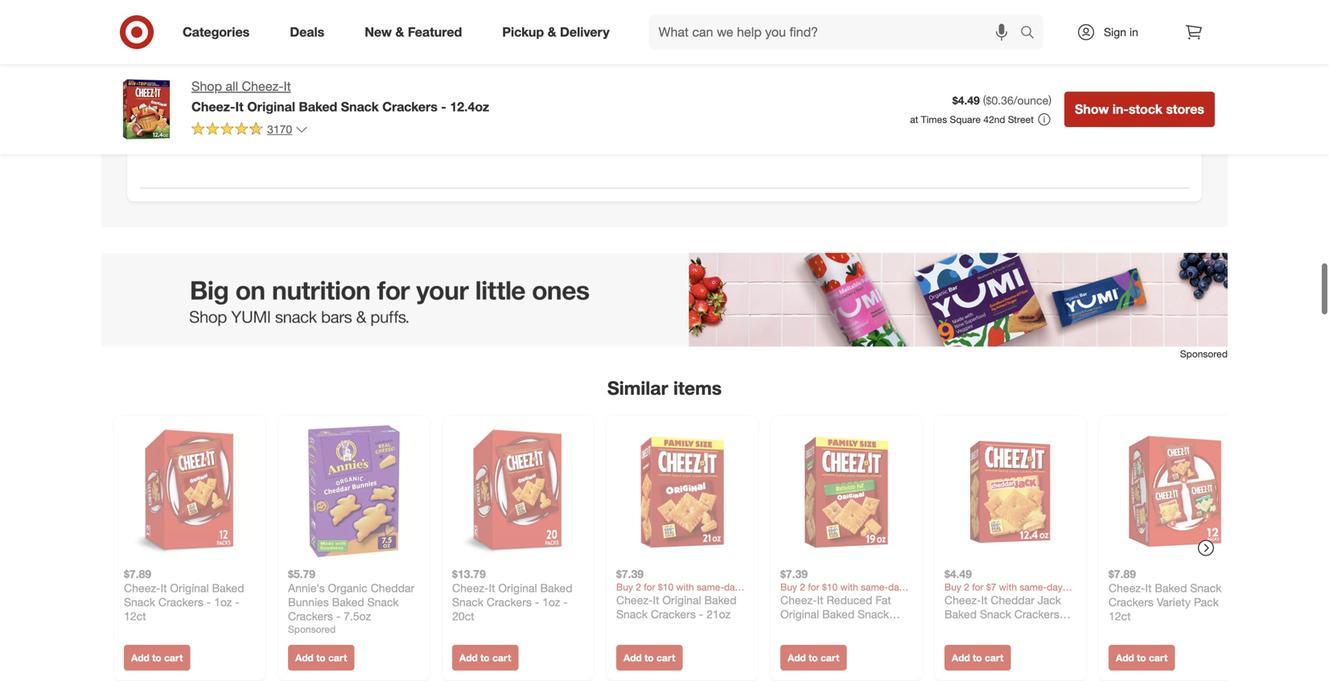 Task type: vqa. For each thing, say whether or not it's contained in the screenshot.


Task type: locate. For each thing, give the bounding box(es) containing it.
1oz
[[214, 596, 232, 610], [543, 596, 561, 610]]

shop all cheez-it cheez-it original baked snack crackers - 12.4oz
[[192, 78, 490, 115]]

cart down $7.89 cheez-it original baked snack crackers - 1oz - 12ct
[[164, 653, 183, 665]]

crackers inside "cheez-it cheddar jack baked snack crackers 12.4oz"
[[1015, 608, 1060, 622]]

0 vertical spatial 12.4oz
[[450, 99, 490, 115]]

add to cart button down 20ct
[[452, 646, 519, 671]]

add to cart for cheez-it original baked snack crackers - 1oz - 12ct
[[131, 653, 183, 665]]

$7.89 cheez-it original baked snack crackers - 1oz - 12ct
[[124, 568, 244, 624]]

add to cart down $7.89 cheez-it original baked snack crackers - 1oz - 12ct
[[131, 653, 183, 665]]

0 horizontal spatial 12.4oz
[[450, 99, 490, 115]]

add down $7.89 cheez-it original baked snack crackers - 1oz - 12ct
[[131, 653, 150, 665]]

add
[[131, 653, 150, 665], [295, 653, 314, 665], [460, 653, 478, 665], [624, 653, 642, 665], [788, 653, 806, 665], [952, 653, 971, 665], [1116, 653, 1135, 665]]

cart down cheez-it original baked snack crackers - 21oz
[[657, 653, 676, 665]]

in-
[[1113, 101, 1129, 117]]

cheez-
[[242, 78, 284, 94], [192, 99, 235, 115], [124, 582, 161, 596], [452, 582, 489, 596], [1109, 582, 1146, 596], [617, 594, 653, 608], [781, 594, 817, 608], [945, 594, 982, 608]]

1oz inside $13.79 cheez-it original baked snack crackers - 1oz - 20ct
[[543, 596, 561, 610]]

return
[[734, 20, 764, 34]]

0 horizontal spatial $7.39
[[617, 568, 644, 582]]

3170 link
[[192, 121, 308, 140]]

in
[[1130, 25, 1139, 39]]

add to cart button for cheez-it cheddar jack baked snack crackers 12.4oz
[[945, 646, 1011, 671]]

to
[[152, 653, 161, 665], [316, 653, 326, 665], [481, 653, 490, 665], [645, 653, 654, 665], [809, 653, 818, 665], [973, 653, 983, 665], [1137, 653, 1147, 665]]

pickup & delivery link
[[489, 14, 630, 50]]

to down cheez-it original baked snack crackers - 21oz
[[645, 653, 654, 665]]

7 to from the left
[[1137, 653, 1147, 665]]

add to cart down 20ct
[[460, 653, 511, 665]]

ask a question
[[192, 127, 283, 142]]

$4.49 up "cheez-it cheddar jack baked snack crackers 12.4oz"
[[945, 568, 972, 582]]

1 horizontal spatial 12.4oz
[[945, 622, 979, 636]]

add to cart button for cheez-it original baked snack crackers - 1oz - 20ct
[[452, 646, 519, 671]]

snack inside the cheez-it reduced fat original baked snack crackers - 19oz
[[858, 608, 890, 622]]

0 horizontal spatial $7.89
[[124, 568, 151, 582]]

add to cart down variety
[[1116, 653, 1168, 665]]

cheez-it reduced fat original baked snack crackers - 19oz
[[781, 594, 892, 636]]

baked
[[299, 99, 338, 115], [212, 582, 244, 596], [540, 582, 573, 596], [1155, 582, 1188, 596], [705, 594, 737, 608], [332, 596, 364, 610], [823, 608, 855, 622], [945, 608, 977, 622]]

variety
[[1157, 596, 1191, 610]]

$7.89 inside $7.89 cheez-it baked snack crackers variety pack 12ct
[[1109, 568, 1137, 582]]

add to cart down 19oz
[[788, 653, 840, 665]]

q&a
[[182, 75, 215, 94]]

jack
[[1038, 594, 1062, 608]]

cheddar
[[371, 582, 415, 596], [991, 594, 1035, 608]]

& right new
[[396, 24, 404, 40]]

add to cart for cheez-it reduced fat original baked snack crackers - 19oz
[[788, 653, 840, 665]]

snack inside shop all cheez-it cheez-it original baked snack crackers - 12.4oz
[[341, 99, 379, 115]]

2 add from the left
[[295, 653, 314, 665]]

12.4oz inside shop all cheez-it cheez-it original baked snack crackers - 12.4oz
[[450, 99, 490, 115]]

2 12ct from the left
[[1109, 610, 1131, 624]]

2 $7.39 from the left
[[781, 568, 808, 582]]

crackers
[[383, 99, 438, 115], [158, 596, 204, 610], [487, 596, 532, 610], [1109, 596, 1154, 610], [651, 608, 696, 622], [1015, 608, 1060, 622], [288, 610, 333, 624], [781, 622, 826, 636]]

12ct
[[124, 610, 146, 624], [1109, 610, 1131, 624]]

it inside cheez-it original baked snack crackers - 21oz
[[653, 594, 660, 608]]

snack
[[341, 99, 379, 115], [1191, 582, 1222, 596], [124, 596, 155, 610], [368, 596, 399, 610], [452, 596, 484, 610], [617, 608, 648, 622], [858, 608, 890, 622], [980, 608, 1012, 622]]

add down 20ct
[[460, 653, 478, 665]]

crackers inside $7.89 cheez-it baked snack crackers variety pack 12ct
[[1109, 596, 1154, 610]]

&
[[396, 24, 404, 40], [548, 24, 557, 40]]

5 cart from the left
[[821, 653, 840, 665]]

new
[[365, 24, 392, 40]]

add to cart down cheez-it original baked snack crackers - 21oz
[[624, 653, 676, 665]]

$7.89
[[124, 568, 151, 582], [1109, 568, 1137, 582]]

7 add from the left
[[1116, 653, 1135, 665]]

add to cart button down $7.89 cheez-it original baked snack crackers - 1oz - 12ct
[[124, 646, 190, 671]]

snack inside $7.89 cheez-it baked snack crackers variety pack 12ct
[[1191, 582, 1222, 596]]

to for cheez-it original baked snack crackers - 21oz
[[645, 653, 654, 665]]

add to cart button for cheez-it original baked snack crackers - 21oz
[[617, 646, 683, 671]]

2 add to cart button from the left
[[288, 646, 354, 671]]

sponsored
[[1181, 348, 1228, 360], [288, 624, 336, 636]]

7.5oz
[[344, 610, 371, 624]]

add down cheez-it original baked snack crackers - 21oz
[[624, 653, 642, 665]]

similar
[[608, 377, 669, 400]]

baked inside shop all cheez-it cheez-it original baked snack crackers - 12.4oz
[[299, 99, 338, 115]]

add down $7.89 cheez-it baked snack crackers variety pack 12ct
[[1116, 653, 1135, 665]]

cheez-it original baked snack crackers - 21oz
[[617, 594, 737, 622]]

add to cart button for cheez-it original baked snack crackers - 1oz - 12ct
[[124, 646, 190, 671]]

add to cart button down cheez-it original baked snack crackers - 21oz
[[617, 646, 683, 671]]

0 horizontal spatial &
[[396, 24, 404, 40]]

search
[[1013, 26, 1052, 42]]

$7.39 for cheez-it reduced fat original baked snack crackers - 19oz
[[781, 568, 808, 582]]

7 add to cart button from the left
[[1109, 646, 1176, 671]]

cheddar left jack
[[991, 594, 1035, 608]]

sign
[[1104, 25, 1127, 39]]

0 horizontal spatial cheddar
[[371, 582, 415, 596]]

for
[[800, 20, 814, 34]]

-
[[441, 99, 447, 115], [207, 596, 211, 610], [235, 596, 240, 610], [535, 596, 539, 610], [564, 596, 568, 610], [699, 608, 704, 622], [336, 610, 341, 624], [829, 622, 833, 636]]

1 to from the left
[[152, 653, 161, 665]]

6 add from the left
[[952, 653, 971, 665]]

pickup & delivery
[[503, 24, 610, 40]]

4 add from the left
[[624, 653, 642, 665]]

question
[[230, 127, 283, 142]]

cheez-it original baked snack crackers - 21oz image
[[617, 426, 749, 558]]

cheez-it cheddar jack baked snack crackers 12.4oz
[[945, 594, 1062, 636]]

add to cart for cheez-it cheddar jack baked snack crackers 12.4oz
[[952, 653, 1004, 665]]

add to cart button down 7.5oz
[[288, 646, 354, 671]]

add to cart button down variety
[[1109, 646, 1176, 671]]

featured
[[408, 24, 462, 40]]

cheez-it reduced fat original baked snack crackers - 19oz image
[[781, 426, 913, 558]]

$7.39 up the cheez-it reduced fat original baked snack crackers - 19oz
[[781, 568, 808, 582]]

12.4oz
[[450, 99, 490, 115], [945, 622, 979, 636]]

add down the cheez-it reduced fat original baked snack crackers - 19oz
[[788, 653, 806, 665]]

$13.79
[[452, 568, 486, 582]]

1 add to cart button from the left
[[124, 646, 190, 671]]

times
[[921, 113, 948, 126]]

5 to from the left
[[809, 653, 818, 665]]

cart for cheez-it original baked snack crackers - 21oz
[[657, 653, 676, 665]]

shop
[[192, 78, 222, 94]]

add to cart button for annie's organic cheddar bunnies baked snack crackers - 7.5oz
[[288, 646, 354, 671]]

2 cart from the left
[[328, 653, 347, 665]]

3 to from the left
[[481, 653, 490, 665]]

7 add to cart from the left
[[1116, 653, 1168, 665]]

1 horizontal spatial 12ct
[[1109, 610, 1131, 624]]

$4.49
[[953, 93, 980, 108], [945, 568, 972, 582]]

5 add from the left
[[788, 653, 806, 665]]

sign in
[[1104, 25, 1139, 39]]

(
[[984, 93, 987, 108]]

- inside cheez-it original baked snack crackers - 21oz
[[699, 608, 704, 622]]

1 & from the left
[[396, 24, 404, 40]]

2 $7.89 from the left
[[1109, 568, 1137, 582]]

it inside $7.89 cheez-it baked snack crackers variety pack 12ct
[[1146, 582, 1152, 596]]

1 12ct from the left
[[124, 610, 146, 624]]

crackers inside the cheez-it reduced fat original baked snack crackers - 19oz
[[781, 622, 826, 636]]

3 add to cart from the left
[[460, 653, 511, 665]]

4 add to cart from the left
[[624, 653, 676, 665]]

it inside "cheez-it cheddar jack baked snack crackers 12.4oz"
[[982, 594, 988, 608]]

0 horizontal spatial sponsored
[[288, 624, 336, 636]]

to down $7.89 cheez-it baked snack crackers variety pack 12ct
[[1137, 653, 1147, 665]]

3 add from the left
[[460, 653, 478, 665]]

cart for annie's organic cheddar bunnies baked snack crackers - 7.5oz
[[328, 653, 347, 665]]

1 horizontal spatial sponsored
[[1181, 348, 1228, 360]]

1 horizontal spatial $7.39
[[781, 568, 808, 582]]

0 vertical spatial $4.49
[[953, 93, 980, 108]]

cheez- inside cheez-it original baked snack crackers - 21oz
[[617, 594, 653, 608]]

2 1oz from the left
[[543, 596, 561, 610]]

to down $13.79 cheez-it original baked snack crackers - 1oz - 20ct
[[481, 653, 490, 665]]

add for cheez-it reduced fat original baked snack crackers - 19oz
[[788, 653, 806, 665]]

1 cart from the left
[[164, 653, 183, 665]]

to down "cheez-it cheddar jack baked snack crackers 12.4oz"
[[973, 653, 983, 665]]

to down bunnies
[[316, 653, 326, 665]]

cart
[[164, 653, 183, 665], [328, 653, 347, 665], [493, 653, 511, 665], [657, 653, 676, 665], [821, 653, 840, 665], [985, 653, 1004, 665], [1149, 653, 1168, 665]]

$4.49 left "("
[[953, 93, 980, 108]]

q&a button
[[140, 59, 1190, 110]]

baked inside cheez-it original baked snack crackers - 21oz
[[705, 594, 737, 608]]

6 to from the left
[[973, 653, 983, 665]]

1oz inside $7.89 cheez-it original baked snack crackers - 1oz - 12ct
[[214, 596, 232, 610]]

& for pickup
[[548, 24, 557, 40]]

1 horizontal spatial &
[[548, 24, 557, 40]]

0 horizontal spatial 1oz
[[214, 596, 232, 610]]

$7.39 up cheez-it original baked snack crackers - 21oz
[[617, 568, 644, 582]]

& inside "link"
[[548, 24, 557, 40]]

1 1oz from the left
[[214, 596, 232, 610]]

add to cart button
[[124, 646, 190, 671], [288, 646, 354, 671], [452, 646, 519, 671], [617, 646, 683, 671], [781, 646, 847, 671], [945, 646, 1011, 671], [1109, 646, 1176, 671]]

0 horizontal spatial 12ct
[[124, 610, 146, 624]]

cart down 19oz
[[821, 653, 840, 665]]

crackers inside $5.79 annie's organic cheddar bunnies baked snack crackers - 7.5oz sponsored
[[288, 610, 333, 624]]

policy
[[767, 20, 797, 34]]

cart down variety
[[1149, 653, 1168, 665]]

snack inside $7.89 cheez-it original baked snack crackers - 1oz - 12ct
[[124, 596, 155, 610]]

$7.89 cheez-it baked snack crackers variety pack 12ct
[[1109, 568, 1222, 624]]

snack inside "cheez-it cheddar jack baked snack crackers 12.4oz"
[[980, 608, 1012, 622]]

annie's organic cheddar bunnies baked snack crackers - 7.5oz image
[[288, 426, 420, 558]]

at times square 42nd street
[[911, 113, 1034, 126]]

3 cart from the left
[[493, 653, 511, 665]]

see the return policy for complete information.
[[692, 20, 927, 34]]

add to cart
[[131, 653, 183, 665], [295, 653, 347, 665], [460, 653, 511, 665], [624, 653, 676, 665], [788, 653, 840, 665], [952, 653, 1004, 665], [1116, 653, 1168, 665]]

- inside $5.79 annie's organic cheddar bunnies baked snack crackers - 7.5oz sponsored
[[336, 610, 341, 624]]

5 add to cart from the left
[[788, 653, 840, 665]]

new & featured
[[365, 24, 462, 40]]

add to cart for cheez-it baked snack crackers variety pack 12ct
[[1116, 653, 1168, 665]]

all
[[226, 78, 238, 94]]

cheddar right organic
[[371, 582, 415, 596]]

delivery
[[560, 24, 610, 40]]

advertisement element
[[101, 253, 1228, 347]]

snack inside $5.79 annie's organic cheddar bunnies baked snack crackers - 7.5oz sponsored
[[368, 596, 399, 610]]

1 horizontal spatial 1oz
[[543, 596, 561, 610]]

3 add to cart button from the left
[[452, 646, 519, 671]]

1 add to cart from the left
[[131, 653, 183, 665]]

add down "cheez-it cheddar jack baked snack crackers 12.4oz"
[[952, 653, 971, 665]]

1 horizontal spatial $7.89
[[1109, 568, 1137, 582]]

1 vertical spatial 12.4oz
[[945, 622, 979, 636]]

similar items region
[[101, 253, 1251, 682]]

1 $7.89 from the left
[[124, 568, 151, 582]]

6 add to cart button from the left
[[945, 646, 1011, 671]]

3170
[[267, 122, 292, 136]]

1 vertical spatial $4.49
[[945, 568, 972, 582]]

add to cart down 7.5oz
[[295, 653, 347, 665]]

add down bunnies
[[295, 653, 314, 665]]

2 add to cart from the left
[[295, 653, 347, 665]]

it inside $7.89 cheez-it original baked snack crackers - 1oz - 12ct
[[161, 582, 167, 596]]

to for cheez-it original baked snack crackers - 1oz - 12ct
[[152, 653, 161, 665]]

add for cheez-it baked snack crackers variety pack 12ct
[[1116, 653, 1135, 665]]

$4.49 for $4.49 ( $0.36 /ounce )
[[953, 93, 980, 108]]

$7.39
[[617, 568, 644, 582], [781, 568, 808, 582]]

add to cart down "cheez-it cheddar jack baked snack crackers 12.4oz"
[[952, 653, 1004, 665]]

cart for cheez-it baked snack crackers variety pack 12ct
[[1149, 653, 1168, 665]]

5 add to cart button from the left
[[781, 646, 847, 671]]

add to cart button down "cheez-it cheddar jack baked snack crackers 12.4oz"
[[945, 646, 1011, 671]]

4 cart from the left
[[657, 653, 676, 665]]

add to cart for annie's organic cheddar bunnies baked snack crackers - 7.5oz
[[295, 653, 347, 665]]

cheez- inside the cheez-it reduced fat original baked snack crackers - 19oz
[[781, 594, 817, 608]]

4 add to cart button from the left
[[617, 646, 683, 671]]

show
[[1075, 101, 1110, 117]]

1 horizontal spatial cheddar
[[991, 594, 1035, 608]]

1 add from the left
[[131, 653, 150, 665]]

crackers inside cheez-it original baked snack crackers - 21oz
[[651, 608, 696, 622]]

1 vertical spatial sponsored
[[288, 624, 336, 636]]

add to cart button down 19oz
[[781, 646, 847, 671]]

baked inside $5.79 annie's organic cheddar bunnies baked snack crackers - 7.5oz sponsored
[[332, 596, 364, 610]]

6 add to cart from the left
[[952, 653, 1004, 665]]

6 cart from the left
[[985, 653, 1004, 665]]

4 to from the left
[[645, 653, 654, 665]]

cart for cheez-it original baked snack crackers - 1oz - 12ct
[[164, 653, 183, 665]]

2 to from the left
[[316, 653, 326, 665]]

cart down 7.5oz
[[328, 653, 347, 665]]

to down the cheez-it reduced fat original baked snack crackers - 19oz
[[809, 653, 818, 665]]

fat
[[876, 594, 892, 608]]

2 & from the left
[[548, 24, 557, 40]]

original
[[247, 99, 295, 115], [170, 582, 209, 596], [499, 582, 537, 596], [663, 594, 702, 608], [781, 608, 820, 622]]

cart down "cheez-it cheddar jack baked snack crackers 12.4oz"
[[985, 653, 1004, 665]]

$4.49 inside similar items region
[[945, 568, 972, 582]]

1 $7.39 from the left
[[617, 568, 644, 582]]

see
[[692, 20, 712, 34]]

to down $7.89 cheez-it original baked snack crackers - 1oz - 12ct
[[152, 653, 161, 665]]

cart down $13.79 cheez-it original baked snack crackers - 1oz - 20ct
[[493, 653, 511, 665]]

street
[[1008, 113, 1034, 126]]

it
[[284, 78, 291, 94], [235, 99, 244, 115], [161, 582, 167, 596], [489, 582, 495, 596], [1146, 582, 1152, 596], [653, 594, 660, 608], [817, 594, 824, 608], [982, 594, 988, 608]]

$7.89 inside $7.89 cheez-it original baked snack crackers - 1oz - 12ct
[[124, 568, 151, 582]]

& right pickup
[[548, 24, 557, 40]]

$0.36
[[987, 93, 1014, 108]]

to for annie's organic cheddar bunnies baked snack crackers - 7.5oz
[[316, 653, 326, 665]]

7 cart from the left
[[1149, 653, 1168, 665]]



Task type: describe. For each thing, give the bounding box(es) containing it.
/ounce
[[1014, 93, 1049, 108]]

original inside cheez-it original baked snack crackers - 21oz
[[663, 594, 702, 608]]

at
[[911, 113, 919, 126]]

a
[[219, 127, 226, 142]]

annie's
[[288, 582, 325, 596]]

cheez- inside $7.89 cheez-it baked snack crackers variety pack 12ct
[[1109, 582, 1146, 596]]

add for annie's organic cheddar bunnies baked snack crackers - 7.5oz
[[295, 653, 314, 665]]

add to cart for cheez-it original baked snack crackers - 21oz
[[624, 653, 676, 665]]

cart for cheez-it reduced fat original baked snack crackers - 19oz
[[821, 653, 840, 665]]

42nd
[[984, 113, 1006, 126]]

12ct inside $7.89 cheez-it baked snack crackers variety pack 12ct
[[1109, 610, 1131, 624]]

cheddar inside "cheez-it cheddar jack baked snack crackers 12.4oz"
[[991, 594, 1035, 608]]

original inside the cheez-it reduced fat original baked snack crackers - 19oz
[[781, 608, 820, 622]]

crackers inside shop all cheez-it cheez-it original baked snack crackers - 12.4oz
[[383, 99, 438, 115]]

original inside $13.79 cheez-it original baked snack crackers - 1oz - 20ct
[[499, 582, 537, 596]]

stores
[[1167, 101, 1205, 117]]

return policy link
[[734, 20, 797, 34]]

sign in link
[[1063, 14, 1164, 50]]

cheez- inside $13.79 cheez-it original baked snack crackers - 1oz - 20ct
[[452, 582, 489, 596]]

$13.79 cheez-it original baked snack crackers - 1oz - 20ct
[[452, 568, 573, 624]]

- inside the cheez-it reduced fat original baked snack crackers - 19oz
[[829, 622, 833, 636]]

the
[[715, 20, 731, 34]]

pack
[[1194, 596, 1219, 610]]

What can we help you find? suggestions appear below search field
[[649, 14, 1025, 50]]

snack inside cheez-it original baked snack crackers - 21oz
[[617, 608, 648, 622]]

sponsored inside $5.79 annie's organic cheddar bunnies baked snack crackers - 7.5oz sponsored
[[288, 624, 336, 636]]

stock
[[1129, 101, 1163, 117]]

deals
[[290, 24, 325, 40]]

cheez-it cheddar jack baked snack crackers 12.4oz image
[[945, 426, 1077, 558]]

ask a question button
[[182, 117, 293, 152]]

add for cheez-it original baked snack crackers - 1oz - 20ct
[[460, 653, 478, 665]]

add to cart button for cheez-it reduced fat original baked snack crackers - 19oz
[[781, 646, 847, 671]]

cheez- inside "cheez-it cheddar jack baked snack crackers 12.4oz"
[[945, 594, 982, 608]]

original inside shop all cheez-it cheez-it original baked snack crackers - 12.4oz
[[247, 99, 295, 115]]

19oz
[[836, 622, 861, 636]]

new & featured link
[[351, 14, 482, 50]]

cheez-it original baked snack crackers - 1oz - 12ct image
[[124, 426, 256, 558]]

cheez-it baked snack crackers variety pack 12ct image
[[1109, 426, 1241, 558]]

& for new
[[396, 24, 404, 40]]

reduced
[[827, 594, 873, 608]]

categories
[[183, 24, 250, 40]]

similar items
[[608, 377, 722, 400]]

cart for cheez-it cheddar jack baked snack crackers 12.4oz
[[985, 653, 1004, 665]]

baked inside the cheez-it reduced fat original baked snack crackers - 19oz
[[823, 608, 855, 622]]

to for cheez-it baked snack crackers variety pack 12ct
[[1137, 653, 1147, 665]]

cheddar inside $5.79 annie's organic cheddar bunnies baked snack crackers - 7.5oz sponsored
[[371, 582, 415, 596]]

baked inside $7.89 cheez-it original baked snack crackers - 1oz - 12ct
[[212, 582, 244, 596]]

$4.49 ( $0.36 /ounce )
[[953, 93, 1052, 108]]

cheez- inside $7.89 cheez-it original baked snack crackers - 1oz - 12ct
[[124, 582, 161, 596]]

deals link
[[276, 14, 345, 50]]

information.
[[867, 20, 927, 34]]

baked inside "cheez-it cheddar jack baked snack crackers 12.4oz"
[[945, 608, 977, 622]]

crackers inside $13.79 cheez-it original baked snack crackers - 1oz - 20ct
[[487, 596, 532, 610]]

show in-stock stores
[[1075, 101, 1205, 117]]

cheez-it original baked snack crackers - 1oz - 20ct image
[[452, 426, 584, 558]]

square
[[950, 113, 981, 126]]

$5.79
[[288, 568, 316, 582]]

20ct
[[452, 610, 475, 624]]

ask
[[192, 127, 215, 142]]

$7.89 for cheez-it original baked snack crackers - 1oz - 12ct
[[124, 568, 151, 582]]

baked inside $7.89 cheez-it baked snack crackers variety pack 12ct
[[1155, 582, 1188, 596]]

12.4oz inside "cheez-it cheddar jack baked snack crackers 12.4oz"
[[945, 622, 979, 636]]

to for cheez-it original baked snack crackers - 1oz - 20ct
[[481, 653, 490, 665]]

add for cheez-it cheddar jack baked snack crackers 12.4oz
[[952, 653, 971, 665]]

cart for cheez-it original baked snack crackers - 1oz - 20ct
[[493, 653, 511, 665]]

items
[[674, 377, 722, 400]]

add to cart for cheez-it original baked snack crackers - 1oz - 20ct
[[460, 653, 511, 665]]

show in-stock stores button
[[1065, 92, 1215, 127]]

add to cart button for cheez-it baked snack crackers variety pack 12ct
[[1109, 646, 1176, 671]]

21oz
[[707, 608, 731, 622]]

add for cheez-it original baked snack crackers - 1oz - 12ct
[[131, 653, 150, 665]]

1oz for $7.89 cheez-it original baked snack crackers - 1oz - 12ct
[[214, 596, 232, 610]]

1oz for $13.79 cheez-it original baked snack crackers - 1oz - 20ct
[[543, 596, 561, 610]]

organic
[[328, 582, 368, 596]]

it inside the cheez-it reduced fat original baked snack crackers - 19oz
[[817, 594, 824, 608]]

to for cheez-it cheddar jack baked snack crackers 12.4oz
[[973, 653, 983, 665]]

search button
[[1013, 14, 1052, 53]]

bunnies
[[288, 596, 329, 610]]

baked inside $13.79 cheez-it original baked snack crackers - 1oz - 20ct
[[540, 582, 573, 596]]

crackers inside $7.89 cheez-it original baked snack crackers - 1oz - 12ct
[[158, 596, 204, 610]]

$7.39 for cheez-it original baked snack crackers - 21oz
[[617, 568, 644, 582]]

it inside $13.79 cheez-it original baked snack crackers - 1oz - 20ct
[[489, 582, 495, 596]]

- inside shop all cheez-it cheez-it original baked snack crackers - 12.4oz
[[441, 99, 447, 115]]

snack inside $13.79 cheez-it original baked snack crackers - 1oz - 20ct
[[452, 596, 484, 610]]

categories link
[[169, 14, 270, 50]]

pickup
[[503, 24, 544, 40]]

12ct inside $7.89 cheez-it original baked snack crackers - 1oz - 12ct
[[124, 610, 146, 624]]

complete
[[817, 20, 864, 34]]

image of cheez-it original baked snack crackers - 12.4oz image
[[114, 77, 179, 142]]

add for cheez-it original baked snack crackers - 21oz
[[624, 653, 642, 665]]

0 vertical spatial sponsored
[[1181, 348, 1228, 360]]

to for cheez-it reduced fat original baked snack crackers - 19oz
[[809, 653, 818, 665]]

)
[[1049, 93, 1052, 108]]

original inside $7.89 cheez-it original baked snack crackers - 1oz - 12ct
[[170, 582, 209, 596]]

$5.79 annie's organic cheddar bunnies baked snack crackers - 7.5oz sponsored
[[288, 568, 415, 636]]

$7.89 for cheez-it baked snack crackers variety pack 12ct
[[1109, 568, 1137, 582]]

$4.49 for $4.49
[[945, 568, 972, 582]]



